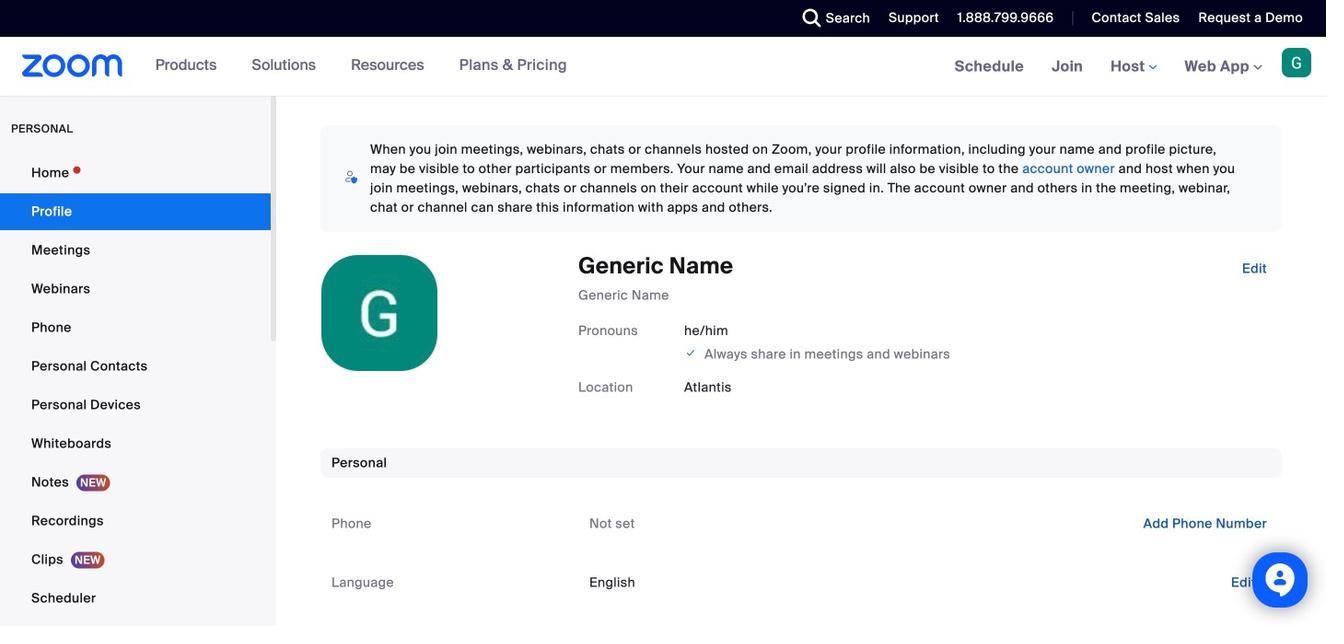 Task type: describe. For each thing, give the bounding box(es) containing it.
meetings navigation
[[941, 37, 1326, 97]]

personal menu menu
[[0, 155, 271, 626]]

user photo image
[[321, 255, 437, 371]]

product information navigation
[[141, 37, 581, 96]]

checked image
[[684, 344, 697, 362]]

profile picture image
[[1282, 48, 1311, 77]]

zoom logo image
[[22, 54, 123, 77]]



Task type: locate. For each thing, give the bounding box(es) containing it.
edit user photo image
[[365, 305, 394, 321]]

banner
[[0, 37, 1326, 97]]



Task type: vqa. For each thing, say whether or not it's contained in the screenshot.
Host
no



